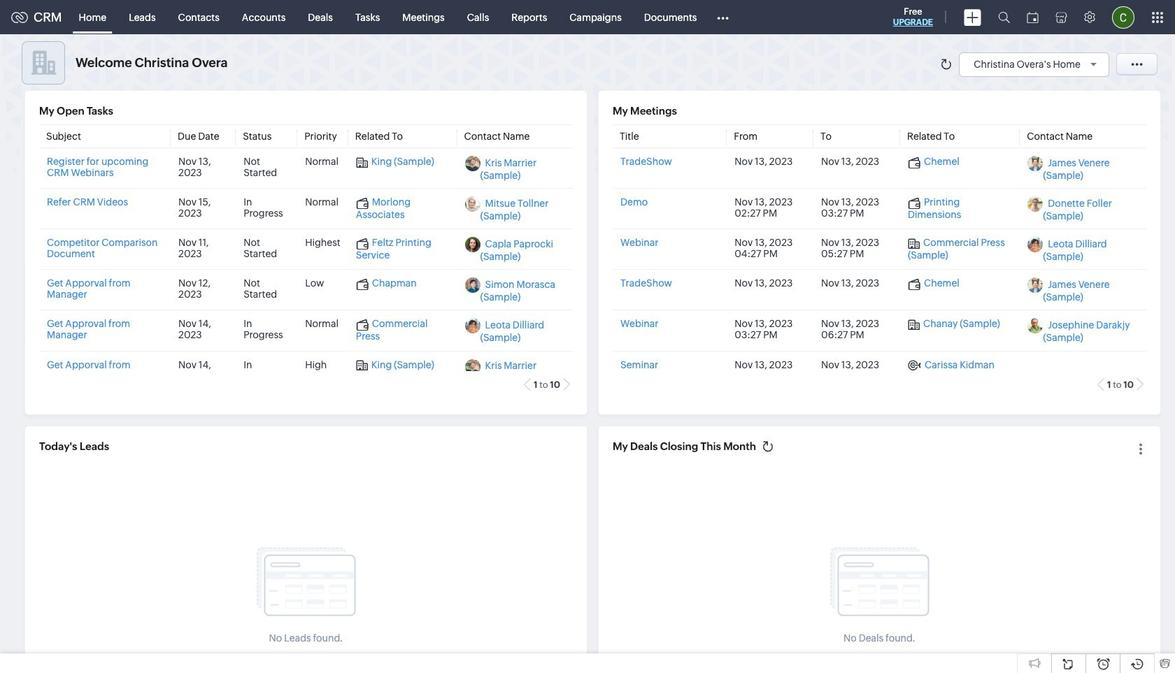 Task type: vqa. For each thing, say whether or not it's contained in the screenshot.
rightmost Action
no



Task type: describe. For each thing, give the bounding box(es) containing it.
create menu image
[[964, 9, 982, 26]]

Other Modules field
[[708, 6, 738, 28]]

search image
[[998, 11, 1010, 23]]



Task type: locate. For each thing, give the bounding box(es) containing it.
logo image
[[11, 12, 28, 23]]

calendar image
[[1027, 12, 1039, 23]]

profile element
[[1104, 0, 1143, 34]]

search element
[[990, 0, 1019, 34]]

profile image
[[1112, 6, 1135, 28]]

create menu element
[[956, 0, 990, 34]]



